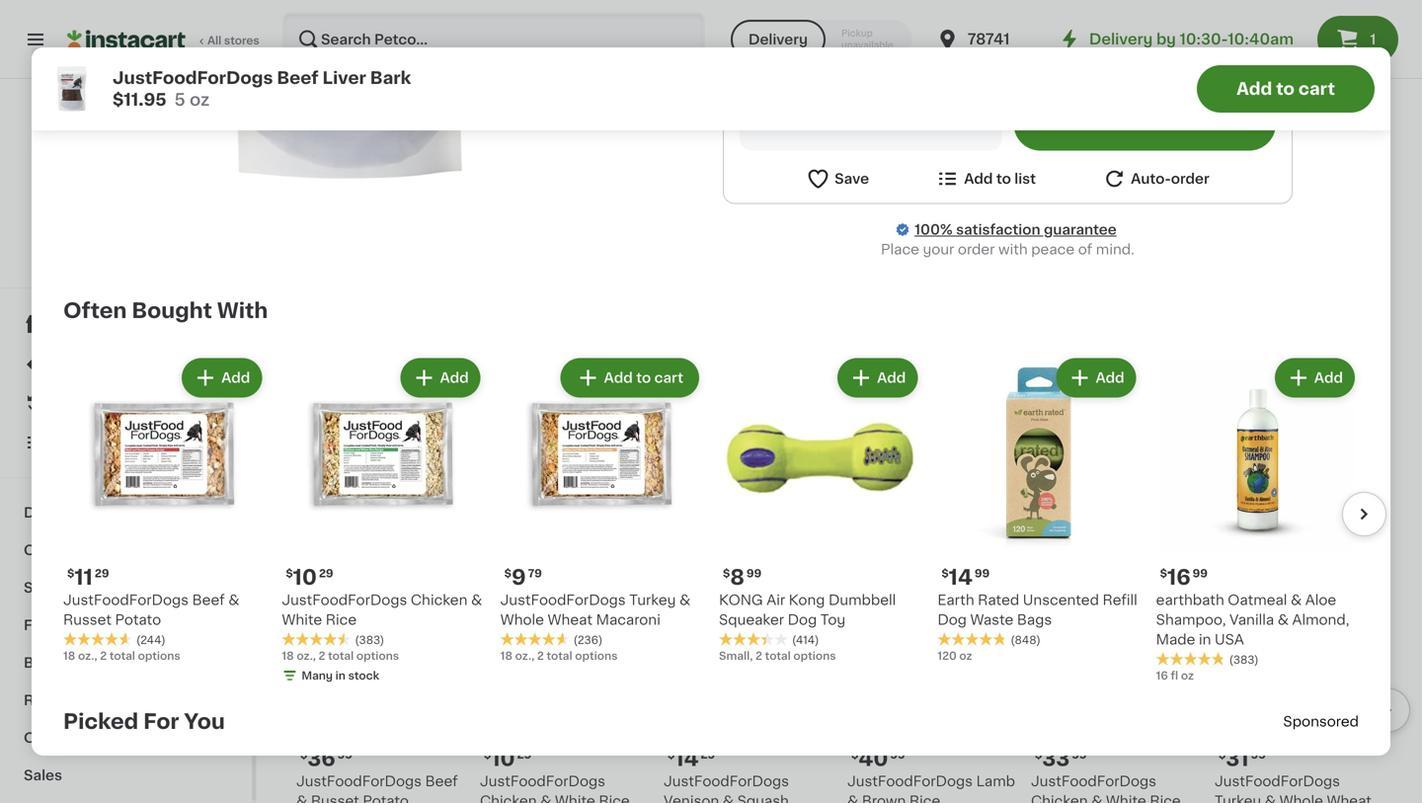Task type: vqa. For each thing, say whether or not it's contained in the screenshot.


Task type: locate. For each thing, give the bounding box(es) containing it.
5 down justfoodfordogs chicken apple bark
[[1031, 451, 1039, 462]]

cart for add to cart button above auto- at the top right of page
[[1158, 114, 1194, 131]]

fish up 78741
[[977, 13, 1005, 27]]

dogs
[[24, 506, 62, 520]]

1 vertical spatial 1
[[856, 114, 863, 131]]

oz.,
[[312, 70, 331, 81], [1230, 90, 1249, 101], [674, 451, 693, 462], [78, 651, 97, 661], [297, 651, 316, 662], [515, 651, 535, 662]]

fresh for white
[[345, 433, 384, 447]]

5 inside justfoodfordogs beef liver bark $11.95 5 oz
[[174, 91, 186, 108]]

$ 10 29 for 14
[[484, 748, 532, 769]]

0 horizontal spatial 95
[[699, 368, 713, 379]]

oz down justfoodfordogs chicken apple bark
[[1041, 451, 1054, 462]]

justfoodfordogs inside "justfoodfordogs beef liver bark"
[[480, 394, 606, 407]]

cart up auto-order
[[1158, 114, 1194, 131]]

dog down earth
[[938, 613, 967, 627]]

in down shampoo,
[[1199, 633, 1212, 647]]

turkey inside justfoodfordogs turkey & whole wheat macaroni
[[664, 33, 710, 46]]

0 vertical spatial cart
[[1299, 81, 1336, 97]]

liver inside "justfoodfordogs beef liver bark"
[[480, 413, 513, 427]]

12.5 down justfoodfordogs chicken & white rice pantry fresh
[[296, 471, 318, 481]]

0 horizontal spatial $ 10 29
[[286, 567, 333, 588]]

95 right 7 on the top
[[873, 368, 888, 379]]

delivery for delivery
[[749, 33, 808, 46]]

pets right other
[[68, 731, 101, 745]]

white
[[555, 33, 595, 46], [371, 413, 412, 427], [282, 613, 322, 627], [555, 794, 595, 803], [1106, 794, 1147, 803]]

& inside justfoodfordogs beef & russet potato pantry fresh
[[848, 413, 859, 427]]

product group containing 12
[[1031, 189, 1199, 464]]

10:30-
[[1180, 32, 1228, 46]]

1 horizontal spatial 12.5 oz
[[848, 471, 885, 481]]

0 horizontal spatial in
[[336, 670, 346, 681]]

oz., right 72
[[312, 70, 331, 81]]

justfoodfordogs inside justfoodfordogs chicken apple bark
[[1031, 394, 1157, 407]]

fresh inside justfoodfordogs beef & russet potato pantry fresh
[[848, 433, 886, 447]]

2 12.5 from the left
[[848, 471, 870, 481]]

dog
[[788, 613, 817, 627], [938, 613, 967, 627]]

to left 17
[[636, 371, 651, 385]]

1 vertical spatial $ 10 29
[[484, 748, 532, 769]]

oz., for 9
[[515, 651, 535, 662]]

oz down all
[[190, 91, 210, 108]]

add to cart down 10:40am at the right of page
[[1237, 81, 1336, 97]]

chicken inside justfoodfordogs chicken & white rice pantry fresh
[[296, 413, 353, 427]]

justfoodfordogs turkey & whole wheat macaroni
[[664, 13, 821, 66], [1215, 13, 1372, 66], [501, 593, 691, 627]]

dog down kong
[[788, 613, 817, 627]]

$ 17 95
[[668, 367, 713, 388]]

oz for justfoodfordogs chicken apple bark
[[1041, 451, 1054, 462]]

(383) down usa
[[1230, 655, 1259, 665]]

18 oz., 2 total options for 10
[[282, 651, 399, 662]]

0 horizontal spatial liver
[[322, 70, 366, 86]]

pets right small
[[66, 581, 98, 595]]

0 vertical spatial 10
[[293, 567, 317, 588]]

2 dog from the left
[[938, 613, 967, 627]]

1 vertical spatial $11.95
[[113, 91, 167, 108]]

$ inside $ 7 95
[[852, 368, 859, 379]]

1 12.5 oz from the left
[[296, 471, 334, 481]]

18 oz., 2 total options up many in stock
[[282, 651, 399, 662]]

& inside justfoodfordogs venison & squash
[[723, 794, 734, 803]]

russet down $ 7 95
[[862, 413, 911, 427]]

justfoodfordogs lamb & brown rice
[[848, 774, 1016, 803]]

99 for 8
[[747, 568, 762, 579]]

(383) up stock
[[355, 635, 384, 646]]

1 horizontal spatial (383)
[[1230, 655, 1259, 665]]

0 vertical spatial (383)
[[355, 635, 384, 646]]

0 horizontal spatial fresh
[[345, 433, 384, 447]]

1 95 from the left
[[699, 368, 713, 379]]

2 horizontal spatial 5
[[1031, 451, 1039, 462]]

0 vertical spatial add to cart
[[1237, 81, 1336, 97]]

0 vertical spatial in
[[1199, 633, 1212, 647]]

birds link
[[12, 644, 240, 682]]

turkey down 31
[[1215, 794, 1262, 803]]

to
[[1277, 81, 1295, 97], [1135, 114, 1154, 131], [997, 172, 1011, 186], [636, 371, 651, 385]]

99 for 14
[[975, 568, 990, 579]]

oatmeal
[[1228, 593, 1288, 607]]

add button
[[184, 360, 260, 395], [402, 360, 479, 395], [840, 360, 916, 395], [1058, 360, 1135, 395], [1277, 360, 1353, 395], [382, 576, 458, 611], [566, 576, 642, 611], [750, 576, 826, 611], [933, 576, 1010, 611], [1117, 576, 1193, 611], [1301, 576, 1377, 611]]

95 inside $ 12 95
[[1067, 368, 1082, 379]]

product group
[[664, 189, 832, 464], [848, 189, 1016, 484], [1031, 189, 1199, 464], [63, 354, 266, 664], [282, 354, 485, 688], [501, 354, 703, 664], [719, 354, 922, 664], [938, 354, 1141, 664], [1156, 354, 1359, 684], [296, 570, 464, 803], [480, 570, 648, 803], [664, 570, 832, 803], [848, 570, 1016, 803], [1031, 570, 1199, 803], [1215, 570, 1383, 803]]

1 horizontal spatial delivery
[[1090, 32, 1153, 46]]

0 vertical spatial 14
[[949, 567, 973, 588]]

99 right 33
[[1072, 749, 1087, 760]]

whole inside justfoodfordogs turkey & whole whea
[[1280, 794, 1324, 803]]

0 horizontal spatial 1
[[856, 114, 863, 131]]

2 horizontal spatial add to cart
[[1237, 81, 1336, 97]]

fish up birds
[[24, 618, 53, 632]]

macaroni
[[664, 52, 728, 66], [1215, 52, 1280, 66], [596, 613, 661, 627]]

1 horizontal spatial 1
[[1371, 33, 1376, 46]]

bark inside justfoodfordogs beef liver bark $11.95 5 oz
[[370, 70, 411, 86]]

apple
[[1092, 413, 1132, 427]]

$ inside $ 40 99
[[852, 749, 859, 760]]

auto-
[[1131, 172, 1171, 186]]

1 vertical spatial fish
[[24, 618, 53, 632]]

0 vertical spatial 1
[[1371, 33, 1376, 46]]

product group containing 36
[[296, 570, 464, 803]]

often bought with
[[63, 300, 268, 321]]

russet for 7
[[862, 413, 911, 427]]

of
[[1078, 242, 1093, 256]]

18 for 10
[[282, 651, 294, 662]]

russet down $ 36 99
[[311, 794, 359, 803]]

potato
[[363, 33, 409, 46], [909, 33, 955, 46], [914, 413, 960, 427], [115, 613, 161, 627], [363, 794, 409, 803]]

fresh up (183)
[[345, 433, 384, 447]]

16 up the earthbath
[[1168, 567, 1191, 588]]

1 horizontal spatial 10
[[491, 748, 515, 769]]

12.5 down justfoodfordogs beef & russet potato pantry fresh
[[848, 471, 870, 481]]

1 horizontal spatial in
[[1199, 633, 1212, 647]]

1 horizontal spatial bark
[[517, 413, 548, 427]]

& inside justfoodfordogs lamb & brown rice
[[848, 794, 859, 803]]

add to list button
[[936, 166, 1036, 191]]

14 up venison
[[675, 748, 699, 769]]

2 right the small,
[[756, 651, 763, 661]]

2 95 from the left
[[873, 368, 888, 379]]

buy it again
[[55, 396, 139, 410]]

product group containing 17
[[664, 189, 832, 464]]

2 vertical spatial add to cart
[[604, 371, 684, 385]]

5 down justchicken
[[664, 451, 671, 462]]

auto-order button
[[1103, 166, 1210, 191]]

1 dog from the left
[[788, 613, 817, 627]]

1 12.5 from the left
[[296, 471, 318, 481]]

99 inside $ 14 99
[[975, 568, 990, 579]]

place your order with peace of mind.
[[881, 242, 1135, 256]]

oz., down justchicken
[[674, 451, 693, 462]]

95
[[699, 368, 713, 379], [873, 368, 888, 379], [1067, 368, 1082, 379]]

justfoodfordogs chicken & white rice inside button
[[480, 13, 630, 46]]

russet inside justfoodfordogs beef & russet potato pantry fresh
[[862, 413, 911, 427]]

99 inside $ 33 99
[[1072, 749, 1087, 760]]

95 right the 12
[[1067, 368, 1082, 379]]

options
[[372, 70, 414, 81], [1290, 90, 1332, 101], [734, 451, 776, 462], [138, 651, 181, 661], [794, 651, 836, 661], [357, 651, 399, 662], [575, 651, 618, 662]]

0 horizontal spatial 14
[[675, 748, 699, 769]]

(383) for 16
[[1230, 655, 1259, 665]]

120 oz
[[938, 651, 973, 662]]

fish link
[[12, 607, 240, 644]]

18 for 9
[[501, 651, 513, 662]]

justfoodfordogs beef & russet potato up 72 oz., 2 total options
[[296, 13, 458, 46]]

0 horizontal spatial 10
[[293, 567, 317, 588]]

31
[[1226, 748, 1249, 769]]

oz for justfoodfordogs beef & russet potato pantry fresh
[[872, 471, 885, 481]]

79
[[528, 568, 542, 579]]

guarantee
[[1044, 223, 1117, 236]]

$ inside the $ 31 99
[[1219, 749, 1226, 760]]

2 fresh from the left
[[848, 433, 886, 447]]

save
[[835, 172, 869, 186]]

brown
[[862, 794, 906, 803]]

0 vertical spatial pets
[[66, 581, 98, 595]]

$ inside $ 33 99
[[1035, 749, 1043, 760]]

1 vertical spatial liver
[[480, 413, 513, 427]]

air
[[767, 593, 785, 607]]

add to cart button up auto- at the top right of page
[[1014, 95, 1276, 150]]

liver
[[322, 70, 366, 86], [480, 413, 513, 427]]

1 horizontal spatial (236)
[[1288, 74, 1317, 85]]

29
[[95, 568, 109, 579], [319, 568, 333, 579], [517, 749, 532, 760], [701, 749, 715, 760]]

justfoodfordogs turkey & whole wheat macaroni inside 'button'
[[664, 13, 821, 66]]

delivery inside button
[[749, 33, 808, 46]]

0 horizontal spatial dog
[[788, 613, 817, 627]]

many in stock
[[302, 670, 380, 681]]

95 inside $ 17 95
[[699, 368, 713, 379]]

$ inside '$ 8 99'
[[723, 568, 730, 579]]

1 horizontal spatial order
[[1171, 172, 1210, 186]]

1 horizontal spatial 5
[[664, 451, 671, 462]]

instacart logo image
[[67, 28, 186, 51]]

cart up justchicken
[[655, 371, 684, 385]]

to left list
[[997, 172, 1011, 186]]

beef inside justfoodfordogs beef & russet potato pantry fresh
[[977, 394, 1009, 407]]

nsored
[[1311, 715, 1359, 728]]

oz right 120
[[960, 651, 973, 662]]

99 for 36
[[338, 749, 353, 760]]

1 horizontal spatial fresh
[[848, 433, 886, 447]]

bark inside justfoodfordogs chicken apple bark
[[1136, 413, 1167, 427]]

2 vertical spatial cart
[[655, 371, 684, 385]]

0 vertical spatial 16
[[1168, 567, 1191, 588]]

0 horizontal spatial order
[[958, 242, 995, 256]]

justfoodfordogs inside justfoodfordogs turkey & whole wheat macaroni
[[664, 13, 789, 27]]

0 horizontal spatial 5
[[174, 91, 186, 108]]

potato inside justfoodfordogs fish & sweet potato
[[909, 33, 955, 46]]

★★★★★
[[1215, 71, 1284, 85], [1215, 71, 1284, 85], [480, 432, 549, 446], [480, 432, 549, 446], [664, 432, 733, 446], [664, 432, 733, 446], [1031, 432, 1100, 446], [1031, 432, 1100, 446], [296, 452, 366, 466], [296, 452, 366, 466], [848, 452, 917, 466], [848, 452, 917, 466], [63, 632, 132, 646], [63, 632, 132, 646], [719, 632, 788, 646], [719, 632, 788, 646], [282, 632, 351, 646], [282, 632, 351, 646], [501, 632, 570, 646], [501, 632, 570, 646], [938, 632, 1007, 646], [938, 632, 1007, 646], [1156, 652, 1226, 666], [1156, 652, 1226, 666]]

oz right fl
[[1181, 670, 1194, 681]]

2 12.5 oz from the left
[[848, 471, 885, 481]]

kong
[[719, 593, 763, 607]]

russet for 11
[[63, 613, 112, 627]]

1 inside button
[[1371, 33, 1376, 46]]

1 horizontal spatial $11.95
[[740, 29, 806, 50]]

72 oz., 2 total options
[[296, 70, 414, 81]]

venison
[[664, 794, 719, 803]]

oz., down $ 9 79
[[515, 651, 535, 662]]

0 horizontal spatial $11.95
[[113, 91, 167, 108]]

1 fresh from the left
[[345, 433, 384, 447]]

justfoodfordogs venison & squash
[[664, 774, 789, 803]]

None search field
[[283, 12, 705, 67]]

turkey left delivery button
[[664, 33, 710, 46]]

picked
[[63, 711, 138, 732]]

1 horizontal spatial macaroni
[[664, 52, 728, 66]]

fresh for russet
[[848, 433, 886, 447]]

lamb
[[977, 774, 1016, 788]]

99 for 40
[[890, 749, 906, 760]]

99 inside '$ 8 99'
[[747, 568, 762, 579]]

you
[[184, 711, 225, 732]]

2 horizontal spatial macaroni
[[1215, 52, 1280, 66]]

small,
[[719, 651, 753, 661]]

99 for 16
[[1193, 568, 1208, 579]]

99 inside the $ 31 99
[[1251, 749, 1266, 760]]

small pets
[[24, 581, 98, 595]]

& inside justfoodfordogs fish & sweet potato
[[848, 33, 859, 46]]

0 horizontal spatial fish
[[24, 618, 53, 632]]

14 for $ 14 99
[[949, 567, 973, 588]]

99 right 36
[[338, 749, 353, 760]]

5 down all stores link
[[174, 91, 186, 108]]

justfoodfordogs inside justfoodfordogs chicken breast treats
[[1031, 13, 1157, 27]]

turkey left kong
[[629, 593, 676, 607]]

pantry inside justfoodfordogs beef & russet potato pantry fresh
[[964, 413, 1009, 427]]

petco logo image
[[82, 103, 169, 190]]

1 vertical spatial cart
[[1158, 114, 1194, 131]]

12.5 oz down justfoodfordogs chicken & white rice pantry fresh
[[296, 471, 334, 481]]

oz., up many
[[297, 651, 316, 662]]

0 vertical spatial $ 10 29
[[286, 567, 333, 588]]

all stores link
[[67, 12, 261, 67]]

justfoodfordogs inside justfoodfordogs lamb & brown rice
[[848, 774, 973, 788]]

justfoodfordogs inside justfoodfordogs chicken & white rice pantry fresh
[[296, 394, 422, 407]]

2 vertical spatial justfoodfordogs beef & russet potato
[[296, 774, 458, 803]]

2 horizontal spatial bark
[[1136, 413, 1167, 427]]

1 vertical spatial add to cart
[[1096, 114, 1194, 131]]

add to cart up justchicken
[[604, 371, 684, 385]]

0 vertical spatial fish
[[977, 13, 1005, 27]]

oz., for 10
[[297, 651, 316, 662]]

3 95 from the left
[[1067, 368, 1082, 379]]

18 oz., 2 total options down 79
[[501, 651, 618, 662]]

liver inside justfoodfordogs beef liver bark $11.95 5 oz
[[322, 70, 366, 86]]

other
[[24, 731, 65, 745]]

1 horizontal spatial 95
[[873, 368, 888, 379]]

justfoodfordogs beef & russet potato down $ 36 99
[[296, 774, 458, 803]]

reptiles
[[24, 693, 83, 707]]

12.5 for justfoodfordogs beef & russet potato pantry fresh
[[848, 471, 870, 481]]

rice inside button
[[599, 33, 630, 46]]

justfoodfordogs beef & russet potato up (244)
[[63, 593, 240, 627]]

order
[[1171, 172, 1210, 186], [958, 242, 995, 256]]

2 horizontal spatial 95
[[1067, 368, 1082, 379]]

100%
[[915, 223, 953, 236]]

99 for 33
[[1072, 749, 1087, 760]]

2 horizontal spatial cart
[[1299, 81, 1336, 97]]

16 left fl
[[1156, 670, 1168, 681]]

(383)
[[355, 635, 384, 646], [1230, 655, 1259, 665]]

0 horizontal spatial (383)
[[355, 635, 384, 646]]

delivery for delivery by 10:30-10:40am
[[1090, 32, 1153, 46]]

1 horizontal spatial add to cart
[[1096, 114, 1194, 131]]

waste
[[971, 613, 1014, 627]]

again
[[100, 396, 139, 410]]

1 vertical spatial pets
[[68, 731, 101, 745]]

1 horizontal spatial 12.5
[[848, 471, 870, 481]]

95 right 17
[[699, 368, 713, 379]]

18 oz., 2 total options down fish link
[[63, 651, 181, 661]]

squash
[[738, 794, 789, 803]]

add to cart up auto- at the top right of page
[[1096, 114, 1194, 131]]

0 horizontal spatial cart
[[655, 371, 684, 385]]

1 horizontal spatial fish
[[977, 13, 1005, 27]]

oz., right birds
[[78, 651, 97, 661]]

0 vertical spatial $11.95
[[740, 29, 806, 50]]

potato inside justfoodfordogs beef & russet potato pantry fresh
[[914, 413, 960, 427]]

0 vertical spatial liver
[[322, 70, 366, 86]]

1 vertical spatial 14
[[675, 748, 699, 769]]

0 horizontal spatial bark
[[370, 70, 411, 86]]

cats link
[[12, 531, 240, 569]]

justfoodfordogs inside justfoodfordogs turkey & whole whea
[[1215, 774, 1341, 788]]

$ inside $ 14 29
[[668, 749, 675, 760]]

oz., for 11
[[78, 651, 97, 661]]

justfoodfordogs inside justfoodfordogs chicken & white rice
[[480, 13, 606, 27]]

1 horizontal spatial cart
[[1158, 114, 1194, 131]]

1 horizontal spatial 14
[[949, 567, 973, 588]]

0 horizontal spatial delivery
[[749, 33, 808, 46]]

cart down 1 button
[[1299, 81, 1336, 97]]

1 vertical spatial justfoodfordogs beef & russet potato
[[63, 593, 240, 627]]

99 right 8
[[747, 568, 762, 579]]

0 horizontal spatial macaroni
[[596, 613, 661, 627]]

$ inside $ 17 95
[[668, 368, 675, 379]]

place
[[881, 242, 920, 256]]

0 vertical spatial order
[[1171, 172, 1210, 186]]

$ 16 99
[[1160, 567, 1208, 588]]

1 vertical spatial in
[[336, 670, 346, 681]]

justfoodfordogs beef & russet potato for 36
[[296, 774, 458, 803]]

service type group
[[731, 20, 912, 59]]

& inside justfoodfordogs turkey & whole wheat macaroni
[[714, 33, 725, 46]]

0 horizontal spatial 12.5 oz
[[296, 471, 334, 481]]

8
[[730, 567, 745, 588]]

11
[[74, 567, 93, 588]]

10 for 9
[[293, 567, 317, 588]]

1 vertical spatial pantry
[[964, 413, 1009, 427]]

with
[[217, 300, 268, 321]]

7
[[859, 367, 871, 388]]

1 horizontal spatial liver
[[480, 413, 513, 427]]

sales link
[[12, 757, 240, 794]]

99 right 40
[[890, 749, 906, 760]]

oz down justfoodfordogs chicken & white rice pantry fresh
[[321, 471, 334, 481]]

1 vertical spatial (236)
[[574, 635, 603, 646]]

(183)
[[369, 455, 397, 466]]

1 horizontal spatial dog
[[938, 613, 967, 627]]

12.5 oz down justfoodfordogs beef & russet potato pantry fresh
[[848, 471, 885, 481]]

2 horizontal spatial wheat
[[1327, 33, 1372, 46]]

oz
[[190, 91, 210, 108], [1041, 451, 1054, 462], [321, 471, 334, 481], [872, 471, 885, 481], [960, 651, 973, 662], [1181, 670, 1194, 681]]

$11.95
[[740, 29, 806, 50], [113, 91, 167, 108]]

russet down small pets
[[63, 613, 112, 627]]

pantry for justfoodfordogs beef & russet potato pantry fresh
[[964, 413, 1009, 427]]

95 inside $ 7 95
[[873, 368, 888, 379]]

2 vertical spatial pantry
[[296, 433, 342, 447]]

1 vertical spatial 10
[[491, 748, 515, 769]]

1 horizontal spatial wheat
[[776, 33, 821, 46]]

in left stock
[[336, 670, 346, 681]]

turkey right by
[[1215, 33, 1262, 46]]

$ inside $ 36 99
[[300, 749, 308, 760]]

2 down fish link
[[100, 651, 107, 661]]

item carousel region
[[63, 346, 1387, 702], [296, 562, 1411, 803]]

1 inside field
[[856, 114, 863, 131]]

delivery by 10:30-10:40am link
[[1058, 28, 1294, 51]]

bark inside "justfoodfordogs beef liver bark"
[[517, 413, 548, 427]]

99 inside $ 16 99
[[1193, 568, 1208, 579]]

justfoodfordogs chicken & white rice pantry fresh
[[296, 394, 446, 447]]

oz down justfoodfordogs beef & russet potato pantry fresh
[[872, 471, 885, 481]]

0 horizontal spatial 12.5
[[296, 471, 318, 481]]

cart
[[1299, 81, 1336, 97], [1158, 114, 1194, 131], [655, 371, 684, 385]]

beef inside justfoodfordogs beef liver bark $11.95 5 oz
[[277, 70, 319, 86]]

99 up the "rated"
[[975, 568, 990, 579]]

36
[[308, 748, 336, 769]]

18 for 11
[[63, 651, 75, 661]]

1 vertical spatial (383)
[[1230, 655, 1259, 665]]

99 right 31
[[1251, 749, 1266, 760]]

99 inside $ 40 99
[[890, 749, 906, 760]]

add
[[1237, 81, 1273, 97], [1096, 114, 1132, 131], [964, 172, 993, 186], [221, 371, 250, 385], [440, 371, 469, 385], [604, 371, 633, 385], [877, 371, 906, 385], [1096, 371, 1125, 385], [1315, 371, 1343, 385], [420, 587, 448, 600], [603, 587, 632, 600], [787, 587, 816, 600], [971, 587, 1000, 600], [1155, 587, 1183, 600], [1338, 587, 1367, 600]]

delivery by 10:30-10:40am
[[1090, 32, 1294, 46]]

5 for 17
[[664, 451, 671, 462]]

1 horizontal spatial $ 10 29
[[484, 748, 532, 769]]

pantry inside justfoodfordogs chicken & white rice pantry fresh
[[296, 433, 342, 447]]

whole inside justfoodfordogs turkey & whole wheat macaroni
[[729, 33, 772, 46]]

14 up earth
[[949, 567, 973, 588]]

1
[[1371, 33, 1376, 46], [856, 114, 863, 131]]

bags
[[1017, 613, 1052, 627]]

99 up the earthbath
[[1193, 568, 1208, 579]]

rice inside justfoodfordogs chicken & white rice pantry fresh
[[415, 413, 446, 427]]

fresh down 7 on the top
[[848, 433, 886, 447]]

0 horizontal spatial (236)
[[574, 635, 603, 646]]

fresh inside justfoodfordogs chicken & white rice pantry fresh
[[345, 433, 384, 447]]

99 inside $ 36 99
[[338, 749, 353, 760]]

$ 10 29 for 9
[[286, 567, 333, 588]]

& inside justfoodfordogs chicken & white rice
[[540, 33, 552, 46]]

wheat
[[776, 33, 821, 46], [1327, 33, 1372, 46], [548, 613, 593, 627]]



Task type: describe. For each thing, give the bounding box(es) containing it.
$ 33 99
[[1035, 748, 1087, 769]]

2 right 72
[[334, 70, 341, 81]]

95 for 12
[[1067, 368, 1082, 379]]

$ inside $ 12 95
[[1035, 368, 1043, 379]]

order inside button
[[1171, 172, 1210, 186]]

18 oz., 2 total options for 9
[[501, 651, 618, 662]]

dog inside earth rated unscented refill dog waste bags
[[938, 613, 967, 627]]

add to cart button down 10:40am at the right of page
[[1197, 65, 1375, 113]]

product group containing 40
[[848, 570, 1016, 803]]

95 for 17
[[699, 368, 713, 379]]

potato for 11
[[115, 613, 161, 627]]

birds
[[24, 656, 61, 670]]

29 inside $ 11 29
[[95, 568, 109, 579]]

$ 14 29
[[668, 748, 715, 769]]

to inside 'item carousel' region
[[636, 371, 651, 385]]

rice inside justfoodfordogs lamb & brown rice
[[910, 794, 941, 803]]

1 vertical spatial order
[[958, 242, 995, 256]]

in inside earthbath oatmeal & aloe shampoo, vanilla & almond, made in usa
[[1199, 633, 1212, 647]]

refill
[[1103, 593, 1138, 607]]

item carousel region containing 36
[[296, 562, 1411, 803]]

many
[[302, 670, 333, 681]]

buy
[[55, 396, 83, 410]]

chicken inside justfoodfordogs chicken breast treats
[[1031, 33, 1088, 46]]

pets for small
[[66, 581, 98, 595]]

1 vertical spatial 16
[[1156, 670, 1168, 681]]

product group containing 9
[[501, 354, 703, 664]]

spo nsored
[[1284, 715, 1359, 728]]

18 oz., 2 total options down 10:40am at the right of page
[[1215, 90, 1332, 101]]

2 down 10:40am at the right of page
[[1252, 90, 1259, 101]]

lists link
[[12, 423, 240, 462]]

potato for 36
[[363, 794, 409, 803]]

justfoodfordogs chicken apple bark
[[1031, 394, 1167, 427]]

to down 10:40am at the right of page
[[1277, 81, 1295, 97]]

0 vertical spatial pantry
[[296, 142, 369, 162]]

add to list
[[964, 172, 1036, 186]]

potato for 7
[[914, 413, 960, 427]]

liver for justfoodfordogs beef liver bark $11.95 5 oz
[[322, 70, 366, 86]]

product group containing 7
[[848, 189, 1016, 484]]

product group containing 11
[[63, 354, 266, 664]]

$ 31 99
[[1219, 748, 1266, 769]]

12.5 oz for justfoodfordogs chicken & white rice pantry fresh
[[296, 471, 334, 481]]

staples
[[374, 142, 457, 162]]

95 for 7
[[873, 368, 888, 379]]

(244)
[[136, 635, 166, 646]]

bark for justfoodfordogs beef liver bark $11.95 5 oz
[[370, 70, 411, 86]]

peace
[[1032, 242, 1075, 256]]

justfoodfordogs inside justfoodfordogs beef & russet potato pantry fresh
[[848, 394, 973, 407]]

78741
[[968, 32, 1010, 46]]

justfoodfordogs inside justfoodfordogs fish & sweet potato
[[848, 13, 973, 27]]

bark for justfoodfordogs beef liver bark
[[517, 413, 548, 427]]

bought
[[132, 300, 212, 321]]

dog inside kong air kong dumbbell squeaker dog toy
[[788, 613, 817, 627]]

squeaker
[[719, 613, 784, 627]]

kong
[[789, 593, 825, 607]]

product group containing 16
[[1156, 354, 1359, 684]]

justchicken
[[664, 413, 751, 427]]

2 up many
[[319, 651, 325, 662]]

(848)
[[1011, 635, 1041, 646]]

white inside button
[[555, 33, 595, 46]]

(33)
[[553, 435, 575, 446]]

to inside add to list button
[[997, 172, 1011, 186]]

$ 40 99
[[852, 748, 906, 769]]

mind.
[[1096, 242, 1135, 256]]

item carousel region containing 11
[[63, 346, 1387, 702]]

pets for other
[[68, 731, 101, 745]]

oz for justfoodfordogs chicken & white rice pantry fresh
[[321, 471, 334, 481]]

earthbath
[[1156, 593, 1225, 607]]

justfoodfordogs justchicken
[[664, 394, 789, 427]]

by
[[1157, 32, 1176, 46]]

72
[[296, 70, 309, 81]]

russet up 72 oz., 2 total options
[[311, 33, 359, 46]]

120
[[938, 651, 957, 662]]

5 oz., 2 total options
[[664, 451, 776, 462]]

unscented
[[1023, 593, 1099, 607]]

cats
[[24, 543, 57, 557]]

(383) for 10
[[355, 635, 384, 646]]

sales
[[24, 769, 62, 782]]

$7.45 element
[[296, 365, 464, 391]]

other pets & more link
[[12, 719, 240, 757]]

it
[[87, 396, 96, 410]]

beef inside "justfoodfordogs beef liver bark"
[[609, 394, 642, 407]]

wheat inside justfoodfordogs turkey & whole wheat macaroni
[[776, 33, 821, 46]]

(109)
[[737, 435, 765, 446]]

to up auto- at the top right of page
[[1135, 114, 1154, 131]]

& inside justfoodfordogs chicken & white rice pantry fresh
[[357, 413, 368, 427]]

breast
[[1092, 33, 1137, 46]]

16 fl oz
[[1156, 670, 1194, 681]]

reptiles link
[[12, 682, 240, 719]]

12.5 oz for justfoodfordogs beef & russet potato pantry fresh
[[848, 471, 885, 481]]

rated
[[978, 593, 1020, 607]]

18 oz., 2 total options for 11
[[63, 651, 181, 661]]

78741 button
[[936, 12, 1055, 67]]

$ inside $ 14 99
[[942, 568, 949, 579]]

macaroni inside 'item carousel' region
[[596, 613, 661, 627]]

& inside justfoodfordogs turkey & whole whea
[[1265, 794, 1276, 803]]

add to cart button up justchicken
[[563, 360, 697, 395]]

1 field
[[740, 95, 1002, 150]]

save button
[[806, 166, 869, 191]]

justfoodfordogs chicken & white rice button
[[480, 0, 648, 107]]

earth rated unscented refill dog waste bags
[[938, 593, 1138, 627]]

2 down $ 9 79
[[537, 651, 544, 662]]

with
[[999, 242, 1028, 256]]

oz for earth rated unscented refill dog waste bags
[[960, 651, 973, 662]]

list
[[1015, 172, 1036, 186]]

chicken inside justfoodfordogs chicken apple bark
[[1031, 413, 1088, 427]]

small, 2 total options
[[719, 651, 836, 661]]

$ inside $ 11 29
[[67, 568, 74, 579]]

$ 8 99
[[723, 567, 762, 588]]

99 for 31
[[1251, 749, 1266, 760]]

stock
[[348, 670, 380, 681]]

29 inside $ 14 29
[[701, 749, 715, 760]]

justfoodfordogs fish & sweet potato button
[[848, 0, 1016, 83]]

$ inside $ 16 99
[[1160, 568, 1168, 579]]

other pets & more
[[24, 731, 156, 745]]

dumbbell
[[829, 593, 896, 607]]

justfoodfordogs beef & russet potato for 11
[[63, 593, 240, 627]]

white inside justfoodfordogs chicken & white rice pantry fresh
[[371, 413, 412, 427]]

pantry for justfoodfordogs chicken & white rice pantry fresh
[[296, 433, 342, 447]]

oz inside justfoodfordogs beef liver bark $11.95 5 oz
[[190, 91, 210, 108]]

oz., down 10:40am at the right of page
[[1230, 90, 1249, 101]]

cart for add to cart button underneath 10:40am at the right of page
[[1299, 81, 1336, 97]]

add inside add to list button
[[964, 172, 993, 186]]

small pets link
[[12, 569, 240, 607]]

$11.95 inside justfoodfordogs beef liver bark $11.95 5 oz
[[113, 91, 167, 108]]

12
[[1043, 367, 1065, 388]]

satisfaction
[[956, 223, 1041, 236]]

product group containing 8
[[719, 354, 922, 664]]

add to cart for add to cart button above auto- at the top right of page
[[1096, 114, 1194, 131]]

stores
[[224, 35, 259, 46]]

12.5 for justfoodfordogs chicken & white rice pantry fresh
[[296, 471, 318, 481]]

earth
[[938, 593, 975, 607]]

0 horizontal spatial add to cart
[[604, 371, 684, 385]]

5 for 12
[[1031, 451, 1039, 462]]

all stores
[[207, 35, 259, 46]]

bark for justfoodfordogs chicken apple bark
[[1136, 413, 1167, 427]]

russet for 36
[[311, 794, 359, 803]]

turkey inside justfoodfordogs turkey & whole whea
[[1215, 794, 1262, 803]]

fish inside justfoodfordogs fish & sweet potato
[[977, 13, 1005, 27]]

justfoodfordogs chicken breast treats
[[1031, 13, 1183, 46]]

liver for justfoodfordogs beef liver bark
[[480, 413, 513, 427]]

cart inside 'item carousel' region
[[655, 371, 684, 385]]

14 for $ 14 29
[[675, 748, 699, 769]]

product group containing 33
[[1031, 570, 1199, 803]]

justfoodfordogs inside justfoodfordogs beef liver bark $11.95 5 oz
[[113, 70, 273, 86]]

toy
[[821, 613, 846, 627]]

oz., for 17
[[674, 451, 693, 462]]

all
[[207, 35, 222, 46]]

2 down justchicken
[[696, 451, 702, 462]]

10:40am
[[1228, 32, 1294, 46]]

dogs link
[[12, 494, 240, 531]]

9
[[512, 567, 526, 588]]

100% satisfaction guarantee link
[[915, 220, 1117, 239]]

shop link
[[12, 304, 240, 344]]

add to cart for add to cart button underneath 10:40am at the right of page
[[1237, 81, 1336, 97]]

0 horizontal spatial wheat
[[548, 613, 593, 627]]

earthbath oatmeal & aloe shampoo, vanilla & almond, made in usa
[[1156, 593, 1350, 647]]

made
[[1156, 633, 1196, 647]]

almond,
[[1293, 613, 1350, 627]]

$ inside $ 9 79
[[504, 568, 512, 579]]

aloe
[[1306, 593, 1337, 607]]

17
[[675, 367, 697, 388]]

justfoodfordogs fish & sweet potato
[[848, 13, 1005, 46]]

product group containing 31
[[1215, 570, 1383, 803]]

$ 7 95
[[852, 367, 888, 388]]

macaroni inside justfoodfordogs turkey & whole wheat macaroni
[[664, 52, 728, 66]]

10 for 14
[[491, 748, 515, 769]]

0 vertical spatial (236)
[[1288, 74, 1317, 85]]

justfoodfordogs turkey & whole wheat macaroni button
[[664, 0, 832, 103]]

0 vertical spatial justfoodfordogs beef & russet potato
[[296, 13, 458, 46]]



